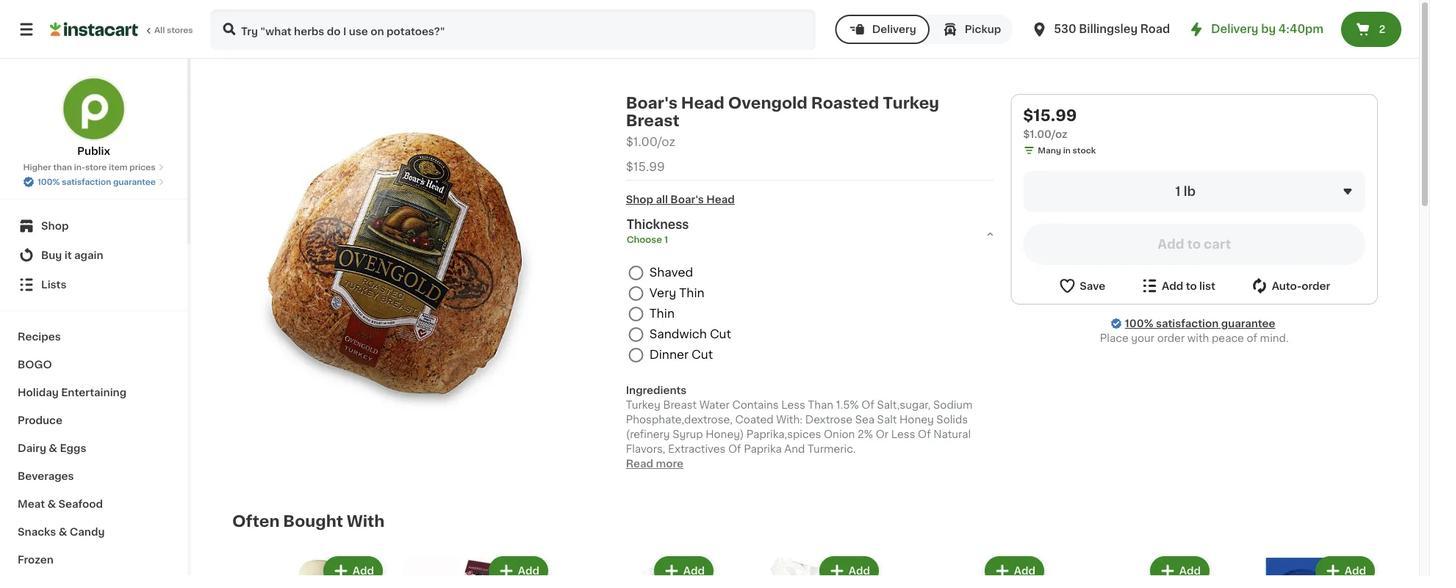 Task type: describe. For each thing, give the bounding box(es) containing it.
turmeric.
[[808, 444, 856, 455]]

1.5%
[[836, 400, 859, 411]]

2 horizontal spatial of
[[918, 430, 931, 440]]

store
[[85, 164, 107, 172]]

boar's
[[670, 195, 704, 205]]

delivery by 4:40pm
[[1211, 24, 1324, 35]]

100% satisfaction guarantee button
[[23, 173, 165, 188]]

flavors,
[[626, 444, 665, 455]]

pickup button
[[929, 15, 1013, 44]]

entertaining
[[61, 388, 126, 398]]

& for meat
[[47, 500, 56, 510]]

paprika,spices
[[747, 430, 821, 440]]

seafood
[[58, 500, 103, 510]]

breast inside ingredients turkey breast water contains less than 1.5% of salt,sugar, sodium phosphate,dextrose, coated with: dextrose sea salt honey solids (refinery syrup honey) paprika,spices onion 2% or less of natural flavors, extractives of paprika and turmeric. read more
[[663, 400, 697, 411]]

dairy & eggs link
[[9, 435, 179, 463]]

1 vertical spatial less
[[891, 430, 915, 440]]

meat & seafood
[[18, 500, 103, 510]]

1 lb field
[[1023, 171, 1365, 212]]

4:40pm
[[1278, 24, 1324, 35]]

shop for shop all boar's head
[[626, 195, 653, 205]]

natural
[[933, 430, 971, 440]]

$15.99 for $15.99
[[626, 161, 665, 173]]

2 add button from the left
[[490, 558, 547, 577]]

pickup
[[965, 24, 1001, 35]]

instacart logo image
[[50, 21, 138, 38]]

5 product group from the left
[[894, 554, 1047, 577]]

1 horizontal spatial 100% satisfaction guarantee
[[1125, 319, 1275, 329]]

boar's head ovengold roasted turkey breast
[[626, 95, 939, 128]]

dairy & eggs
[[18, 444, 86, 454]]

head
[[681, 95, 724, 111]]

eggs
[[60, 444, 86, 454]]

solids
[[936, 415, 968, 425]]

add for 5th product group from left
[[1014, 566, 1035, 577]]

ingredients button
[[626, 383, 993, 398]]

with
[[347, 514, 385, 529]]

0 horizontal spatial $1.00/oz
[[626, 136, 675, 148]]

delivery button
[[835, 15, 929, 44]]

3 add button from the left
[[655, 558, 712, 577]]

phosphate,dextrose,
[[626, 415, 733, 425]]

many
[[1038, 147, 1061, 155]]

publix
[[77, 146, 110, 157]]

2%
[[858, 430, 873, 440]]

cut for sandwich cut
[[710, 329, 731, 341]]

lists
[[41, 280, 66, 290]]

place
[[1100, 334, 1129, 344]]

coated
[[735, 415, 774, 425]]

billingsley
[[1079, 24, 1138, 35]]

holiday entertaining link
[[9, 379, 179, 407]]

candy
[[70, 528, 105, 538]]

ingredients
[[626, 386, 687, 396]]

dinner cut
[[649, 350, 713, 361]]

add for third product group
[[683, 566, 705, 577]]

item
[[109, 164, 127, 172]]

ingredients turkey breast water contains less than 1.5% of salt,sugar, sodium phosphate,dextrose, coated with: dextrose sea salt honey solids (refinery syrup honey) paprika,spices onion 2% or less of natural flavors, extractives of paprika and turmeric. read more
[[626, 386, 973, 469]]

7 product group from the left
[[1224, 554, 1378, 577]]

cut for dinner cut
[[692, 350, 713, 361]]

& for snacks
[[59, 528, 67, 538]]

honey
[[900, 415, 934, 425]]

530
[[1054, 24, 1076, 35]]

save button
[[1058, 277, 1105, 295]]

0 horizontal spatial thin
[[649, 308, 675, 320]]

all stores
[[154, 26, 193, 34]]

beverages link
[[9, 463, 179, 491]]

publix logo image
[[61, 76, 126, 141]]

again
[[74, 251, 103, 261]]

shop link
[[9, 212, 179, 241]]

4 add button from the left
[[821, 558, 877, 577]]

guarantee inside button
[[113, 178, 156, 186]]

Search field
[[212, 10, 815, 49]]

bogo
[[18, 360, 52, 370]]

snacks
[[18, 528, 56, 538]]

save
[[1080, 281, 1105, 291]]

$15.99 for $15.99 $1.00/oz
[[1023, 108, 1077, 123]]

frozen link
[[9, 547, 179, 575]]

list
[[1199, 281, 1215, 291]]

100% satisfaction guarantee link
[[1125, 317, 1275, 331]]

often bought with
[[232, 514, 385, 529]]

holiday
[[18, 388, 59, 398]]

boar's head ovengold roasted turkey breast image
[[244, 106, 550, 412]]

lists link
[[9, 270, 179, 300]]

4 product group from the left
[[728, 554, 882, 577]]

5 add button from the left
[[986, 558, 1043, 577]]

meat & seafood link
[[9, 491, 179, 519]]

100% inside "100% satisfaction guarantee" link
[[1125, 319, 1153, 329]]

extractives
[[668, 444, 726, 455]]

shop all boar's head
[[626, 195, 735, 205]]

onion
[[824, 430, 855, 440]]

salt
[[877, 415, 897, 425]]

dairy
[[18, 444, 46, 454]]

honey)
[[706, 430, 744, 440]]

or
[[876, 430, 889, 440]]

delivery for delivery
[[872, 24, 916, 35]]

auto-order
[[1272, 281, 1330, 291]]

lb
[[1184, 186, 1196, 198]]

recipes
[[18, 332, 61, 342]]

(refinery
[[626, 430, 670, 440]]

0 vertical spatial thin
[[679, 288, 704, 300]]

6 add button from the left
[[1151, 558, 1208, 577]]

peace
[[1212, 334, 1244, 344]]

prices
[[129, 164, 155, 172]]

mind.
[[1260, 334, 1289, 344]]

bought
[[283, 514, 343, 529]]

to
[[1186, 281, 1197, 291]]

$15.99 $1.00/oz
[[1023, 108, 1077, 140]]

add for 4th product group from left
[[849, 566, 870, 577]]



Task type: vqa. For each thing, say whether or not it's contained in the screenshot.
may
no



Task type: locate. For each thing, give the bounding box(es) containing it.
shop up buy
[[41, 221, 69, 231]]

shop for shop
[[41, 221, 69, 231]]

higher than in-store item prices
[[23, 164, 155, 172]]

1 vertical spatial satisfaction
[[1156, 319, 1219, 329]]

ovengold
[[728, 95, 808, 111]]

2 product group from the left
[[398, 554, 551, 577]]

2
[[1379, 24, 1385, 35]]

0 vertical spatial cut
[[710, 329, 731, 341]]

1 horizontal spatial $15.99
[[1023, 108, 1077, 123]]

0 vertical spatial &
[[49, 444, 57, 454]]

turkey down ingredients
[[626, 400, 661, 411]]

100% inside 100% satisfaction guarantee button
[[38, 178, 60, 186]]

1 horizontal spatial guarantee
[[1221, 319, 1275, 329]]

order inside button
[[1302, 281, 1330, 291]]

$1.00/oz
[[1023, 129, 1068, 140], [626, 136, 675, 148]]

with:
[[776, 415, 803, 425]]

in
[[1063, 147, 1071, 155]]

holiday entertaining
[[18, 388, 126, 398]]

add to list button
[[1141, 277, 1215, 295]]

sandwich cut
[[649, 329, 731, 341]]

0 vertical spatial 100%
[[38, 178, 60, 186]]

1 horizontal spatial less
[[891, 430, 915, 440]]

place your order with peace of mind.
[[1100, 334, 1289, 344]]

0 vertical spatial guarantee
[[113, 178, 156, 186]]

delivery inside button
[[872, 24, 916, 35]]

1 vertical spatial thin
[[649, 308, 675, 320]]

530 billingsley road button
[[1031, 9, 1170, 50]]

0 horizontal spatial guarantee
[[113, 178, 156, 186]]

satisfaction inside "100% satisfaction guarantee" link
[[1156, 319, 1219, 329]]

sea
[[855, 415, 875, 425]]

1 horizontal spatial order
[[1302, 281, 1330, 291]]

shop left all
[[626, 195, 653, 205]]

0 horizontal spatial satisfaction
[[62, 178, 111, 186]]

cut right 'sandwich'
[[710, 329, 731, 341]]

delivery by 4:40pm link
[[1188, 21, 1324, 38]]

satisfaction down higher than in-store item prices
[[62, 178, 111, 186]]

1 horizontal spatial shop
[[626, 195, 653, 205]]

1 horizontal spatial turkey
[[883, 95, 939, 111]]

& right the meat
[[47, 500, 56, 510]]

water
[[699, 400, 730, 411]]

0 horizontal spatial order
[[1157, 334, 1185, 344]]

all
[[656, 195, 668, 205]]

guarantee up of
[[1221, 319, 1275, 329]]

stock
[[1073, 147, 1096, 155]]

100% up your
[[1125, 319, 1153, 329]]

0 vertical spatial turkey
[[883, 95, 939, 111]]

0 horizontal spatial 100%
[[38, 178, 60, 186]]

0 vertical spatial breast
[[626, 113, 679, 128]]

roasted
[[811, 95, 879, 111]]

turkey inside ingredients turkey breast water contains less than 1.5% of salt,sugar, sodium phosphate,dextrose, coated with: dextrose sea salt honey solids (refinery syrup honey) paprika,spices onion 2% or less of natural flavors, extractives of paprika and turmeric. read more
[[626, 400, 661, 411]]

add for first product group from the left
[[353, 566, 374, 577]]

1 horizontal spatial thin
[[679, 288, 704, 300]]

1 vertical spatial &
[[47, 500, 56, 510]]

less
[[781, 400, 805, 411], [891, 430, 915, 440]]

of down honey
[[918, 430, 931, 440]]

breast
[[626, 113, 679, 128], [663, 400, 697, 411]]

& left candy
[[59, 528, 67, 538]]

0 horizontal spatial of
[[728, 444, 741, 455]]

than
[[53, 164, 72, 172]]

6 product group from the left
[[1059, 554, 1213, 577]]

0 vertical spatial 100% satisfaction guarantee
[[38, 178, 156, 186]]

meat
[[18, 500, 45, 510]]

add inside add to list button
[[1162, 281, 1183, 291]]

breast down 'boar's'
[[626, 113, 679, 128]]

buy it again
[[41, 251, 103, 261]]

salt,sugar,
[[877, 400, 931, 411]]

auto-
[[1272, 281, 1302, 291]]

2 vertical spatial &
[[59, 528, 67, 538]]

0 vertical spatial $15.99
[[1023, 108, 1077, 123]]

less down honey
[[891, 430, 915, 440]]

satisfaction inside 100% satisfaction guarantee button
[[62, 178, 111, 186]]

1
[[1175, 186, 1181, 198]]

dextrose
[[805, 415, 853, 425]]

auto-order button
[[1251, 277, 1330, 295]]

100%
[[38, 178, 60, 186], [1125, 319, 1153, 329]]

0 vertical spatial shop
[[626, 195, 653, 205]]

1 vertical spatial breast
[[663, 400, 697, 411]]

paprika
[[744, 444, 782, 455]]

dinner
[[649, 350, 689, 361]]

add for sixth product group from the right
[[518, 566, 539, 577]]

sandwich
[[649, 329, 707, 341]]

beverages
[[18, 472, 74, 482]]

turkey
[[883, 95, 939, 111], [626, 400, 661, 411]]

100% satisfaction guarantee inside button
[[38, 178, 156, 186]]

1 add button from the left
[[325, 558, 381, 577]]

cut down sandwich cut
[[692, 350, 713, 361]]

1 horizontal spatial of
[[862, 400, 874, 411]]

satisfaction
[[62, 178, 111, 186], [1156, 319, 1219, 329]]

100% down "higher"
[[38, 178, 60, 186]]

satisfaction up the place your order with peace of mind. on the right of the page
[[1156, 319, 1219, 329]]

1 vertical spatial guarantee
[[1221, 319, 1275, 329]]

1 vertical spatial shop
[[41, 221, 69, 231]]

breast up phosphate,dextrose, at the bottom of page
[[663, 400, 697, 411]]

head
[[706, 195, 735, 205]]

product group
[[232, 554, 386, 577], [398, 554, 551, 577], [563, 554, 717, 577], [728, 554, 882, 577], [894, 554, 1047, 577], [1059, 554, 1213, 577], [1224, 554, 1378, 577]]

of down honey)
[[728, 444, 741, 455]]

all stores link
[[50, 9, 194, 50]]

2 button
[[1341, 12, 1401, 47]]

& left eggs
[[49, 444, 57, 454]]

service type group
[[835, 15, 1013, 44]]

1 product group from the left
[[232, 554, 386, 577]]

1 vertical spatial order
[[1157, 334, 1185, 344]]

$1.00/oz up many on the top right of page
[[1023, 129, 1068, 140]]

buy it again link
[[9, 241, 179, 270]]

0 horizontal spatial turkey
[[626, 400, 661, 411]]

thin right very
[[679, 288, 704, 300]]

0 vertical spatial satisfaction
[[62, 178, 111, 186]]

add
[[1162, 281, 1183, 291], [353, 566, 374, 577], [518, 566, 539, 577], [683, 566, 705, 577], [849, 566, 870, 577], [1014, 566, 1035, 577], [1179, 566, 1201, 577], [1345, 566, 1366, 577]]

$1.00/oz inside $15.99 $1.00/oz
[[1023, 129, 1068, 140]]

read
[[626, 459, 653, 469]]

by
[[1261, 24, 1276, 35]]

turkey inside boar's head ovengold roasted turkey breast
[[883, 95, 939, 111]]

boar's
[[626, 95, 678, 111]]

$15.99 up all
[[626, 161, 665, 173]]

higher
[[23, 164, 51, 172]]

1 vertical spatial of
[[918, 430, 931, 440]]

None search field
[[210, 9, 816, 50]]

add for 6th product group from left
[[1179, 566, 1201, 577]]

add to list
[[1162, 281, 1215, 291]]

more
[[656, 459, 683, 469]]

sodium
[[933, 400, 973, 411]]

of up sea
[[862, 400, 874, 411]]

delivery for delivery by 4:40pm
[[1211, 24, 1259, 35]]

shaved
[[649, 267, 693, 279]]

recipes link
[[9, 323, 179, 351]]

0 horizontal spatial delivery
[[872, 24, 916, 35]]

0 vertical spatial order
[[1302, 281, 1330, 291]]

turkey right roasted
[[883, 95, 939, 111]]

1 vertical spatial 100%
[[1125, 319, 1153, 329]]

0 vertical spatial less
[[781, 400, 805, 411]]

breast inside boar's head ovengold roasted turkey breast
[[626, 113, 679, 128]]

1 vertical spatial turkey
[[626, 400, 661, 411]]

many in stock
[[1038, 147, 1096, 155]]

and
[[784, 444, 805, 455]]

2 vertical spatial of
[[728, 444, 741, 455]]

100% satisfaction guarantee up with
[[1125, 319, 1275, 329]]

publix link
[[61, 76, 126, 159]]

0 horizontal spatial 100% satisfaction guarantee
[[38, 178, 156, 186]]

delivery
[[1211, 24, 1259, 35], [872, 24, 916, 35]]

530 billingsley road
[[1054, 24, 1170, 35]]

very
[[649, 288, 676, 300]]

1 horizontal spatial $1.00/oz
[[1023, 129, 1068, 140]]

very thin
[[649, 288, 704, 300]]

0 horizontal spatial less
[[781, 400, 805, 411]]

100% satisfaction guarantee down store
[[38, 178, 156, 186]]

1 lb
[[1175, 186, 1196, 198]]

1 vertical spatial cut
[[692, 350, 713, 361]]

$15.99 up many on the top right of page
[[1023, 108, 1077, 123]]

1 horizontal spatial 100%
[[1125, 319, 1153, 329]]

add button
[[325, 558, 381, 577], [490, 558, 547, 577], [655, 558, 712, 577], [821, 558, 877, 577], [986, 558, 1043, 577], [1151, 558, 1208, 577], [1317, 558, 1374, 577]]

less up with:
[[781, 400, 805, 411]]

1 horizontal spatial satisfaction
[[1156, 319, 1219, 329]]

1 vertical spatial $15.99
[[626, 161, 665, 173]]

0 vertical spatial of
[[862, 400, 874, 411]]

7 add button from the left
[[1317, 558, 1374, 577]]

0 horizontal spatial $15.99
[[626, 161, 665, 173]]

1 vertical spatial 100% satisfaction guarantee
[[1125, 319, 1275, 329]]

with
[[1187, 334, 1209, 344]]

1 horizontal spatial delivery
[[1211, 24, 1259, 35]]

often
[[232, 514, 280, 529]]

$1.00/oz down 'boar's'
[[626, 136, 675, 148]]

than
[[808, 400, 833, 411]]

3 product group from the left
[[563, 554, 717, 577]]

add for seventh product group from the left
[[1345, 566, 1366, 577]]

higher than in-store item prices link
[[23, 162, 164, 173]]

0 horizontal spatial shop
[[41, 221, 69, 231]]

guarantee down prices
[[113, 178, 156, 186]]

in-
[[74, 164, 85, 172]]

thin down very
[[649, 308, 675, 320]]

& for dairy
[[49, 444, 57, 454]]



